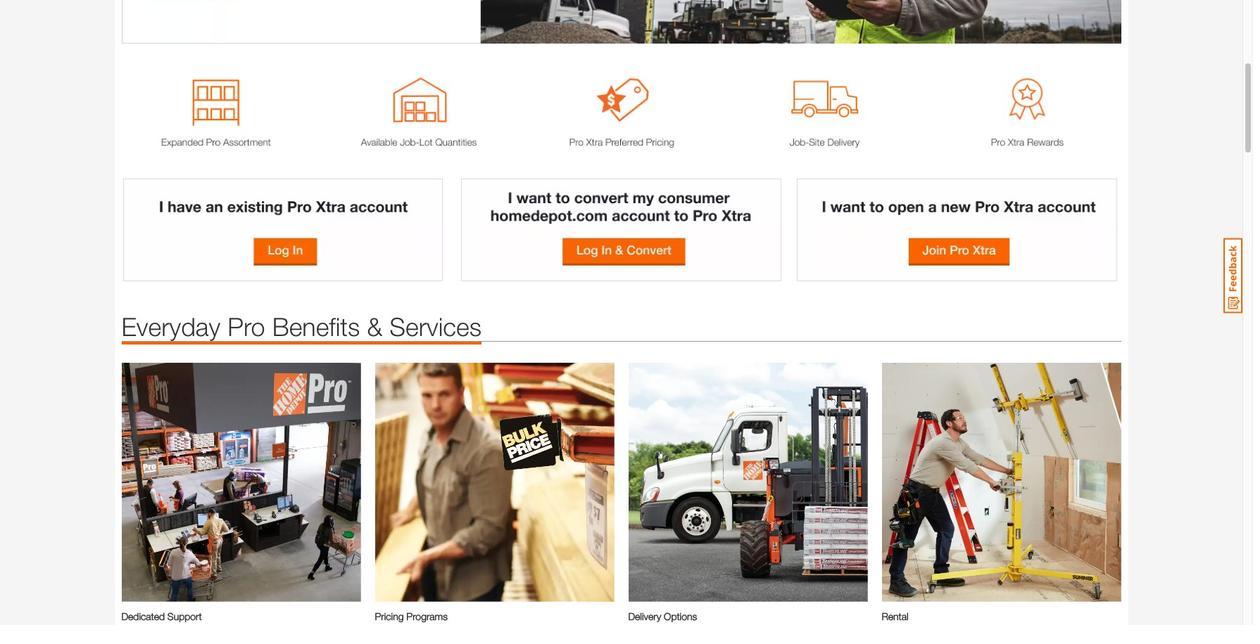 Task type: describe. For each thing, give the bounding box(es) containing it.
dedicated
[[121, 611, 165, 623]]

i have an existing pro xtra account image
[[121, 179, 445, 281]]

an image of a ribbon represents the pro xtra rewards perk. image
[[933, 65, 1121, 151]]

i want to open a new pro xtra account image
[[797, 179, 1121, 281]]

pricing programs
[[375, 611, 448, 623]]

&
[[367, 312, 383, 342]]

customers visit a home depot pro service desk. image
[[121, 363, 361, 602]]

pro
[[228, 312, 265, 342]]

delivery options
[[628, 611, 697, 623]]

an image of shelves represents the pro xtra expanded pro assortment perk. image
[[121, 65, 310, 151]]

programs
[[407, 611, 448, 623]]

an image of a price tag represents the pro xtra preferred pricing perk. image
[[527, 65, 716, 151]]

options
[[664, 611, 697, 623]]

support
[[167, 611, 202, 623]]

a pro inspects a construction site. image
[[121, 0, 1121, 44]]

dedicated support
[[121, 611, 202, 623]]

job-lot quantities image
[[324, 65, 513, 151]]

i want to convert my consumer  homedepot.com account to pro xtra image
[[459, 179, 783, 281]]



Task type: locate. For each thing, give the bounding box(es) containing it.
a forklift loads materials onto a home depot delivery truck. image
[[628, 363, 868, 602]]

an image of a truck represents the pro xtra job-site delivery perk. image
[[730, 65, 918, 151]]

pricing
[[375, 611, 404, 623]]

feedback link image
[[1224, 238, 1243, 314]]

dedicated support link
[[121, 610, 361, 624]]

benefits
[[272, 312, 360, 342]]

delivery options link
[[628, 610, 868, 624]]

a pro adjusts a drywall lift. image
[[882, 363, 1121, 602]]

pricing programs link
[[375, 610, 614, 624]]

a pro shops for wood with a bulk price discount. image
[[375, 363, 614, 602]]

everyday
[[121, 312, 221, 342]]

services
[[390, 312, 482, 342]]

everyday pro benefits & services
[[121, 312, 482, 342]]

delivery
[[628, 611, 661, 623]]

rental
[[882, 611, 909, 623]]

rental link
[[882, 610, 1121, 624]]



Task type: vqa. For each thing, say whether or not it's contained in the screenshot.
batteries inside Add A Touch Of Modern Nature To Any Space With The Auraled Glotree. This Led Light Is Powered By Either Batteries Or A Usb Power Source, And Is Easily Controlled With The Press Of A Button. The Adjustable Artificial Tree Branches Can Be Moved In Any Direction For A Customized Shape And Lighting. The Auraled Glotree Adds A Soothing Shine And Relaxing Ambiance To Any Space, Making It The Perfect Night-Light.
no



